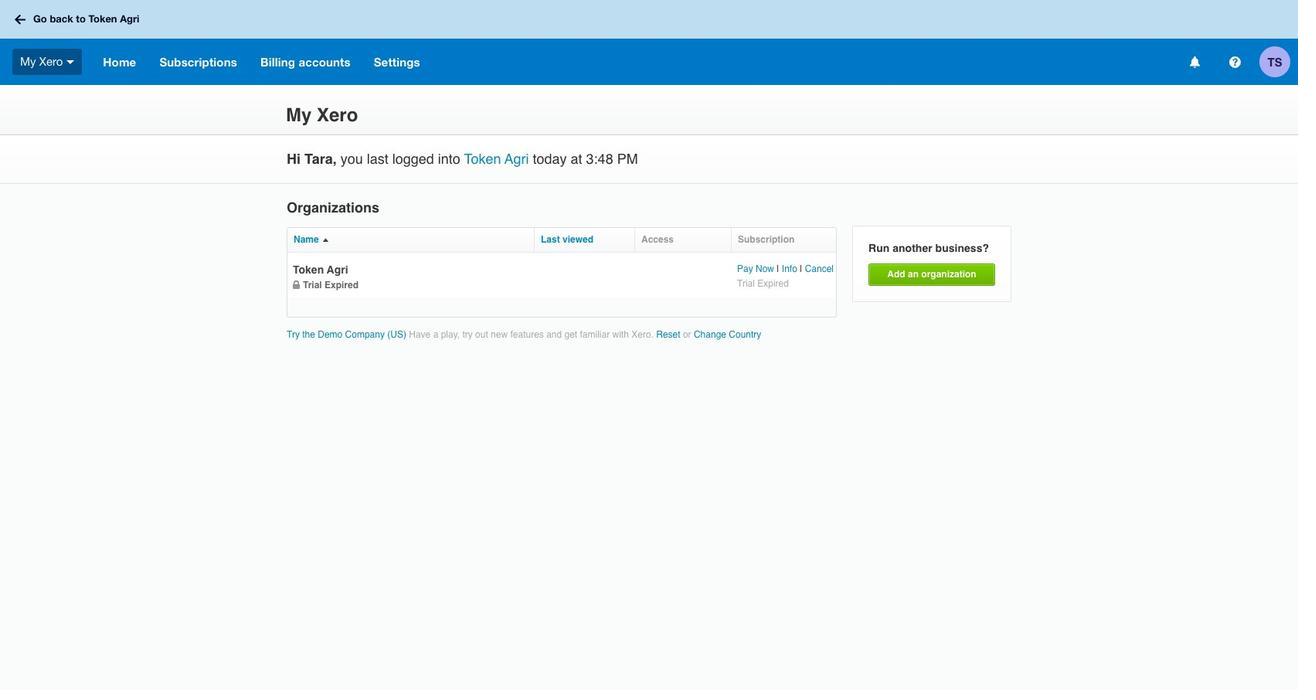 Task type: locate. For each thing, give the bounding box(es) containing it.
with
[[613, 329, 629, 340]]

ts button
[[1260, 39, 1299, 85]]

expired up try the demo company (us) link
[[325, 280, 359, 291]]

my up the hi
[[286, 105, 312, 126]]

go
[[33, 13, 47, 25]]

banner
[[0, 0, 1299, 85]]

accounts
[[299, 55, 351, 69]]

1 horizontal spatial |
[[800, 264, 803, 275]]

| left info link on the right top of page
[[777, 264, 779, 275]]

agri
[[120, 13, 139, 25], [505, 151, 529, 167], [327, 264, 348, 276]]

0 horizontal spatial agri
[[120, 13, 139, 25]]

0 horizontal spatial xero
[[39, 55, 63, 68]]

trial down name
[[303, 280, 322, 291]]

token
[[88, 13, 117, 25], [464, 151, 501, 167], [293, 264, 324, 276]]

my xero up tara,
[[286, 105, 358, 126]]

0 horizontal spatial trial
[[303, 280, 322, 291]]

my down "go"
[[20, 55, 36, 68]]

| right the info
[[800, 264, 803, 275]]

agri left today
[[505, 151, 529, 167]]

0 vertical spatial my xero
[[20, 55, 63, 68]]

my xero
[[20, 55, 63, 68], [286, 105, 358, 126]]

2 horizontal spatial token
[[464, 151, 501, 167]]

0 vertical spatial token
[[88, 13, 117, 25]]

or
[[683, 329, 691, 340]]

pay
[[737, 264, 753, 275]]

xero up the you
[[317, 105, 358, 126]]

1 horizontal spatial token
[[293, 264, 324, 276]]

1 vertical spatial my
[[286, 105, 312, 126]]

0 horizontal spatial expired
[[325, 280, 359, 291]]

company
[[345, 329, 385, 340]]

xero inside popup button
[[39, 55, 63, 68]]

my xero inside popup button
[[20, 55, 63, 68]]

token right the to
[[88, 13, 117, 25]]

out
[[475, 329, 488, 340]]

agri up 'home' link
[[120, 13, 139, 25]]

1 vertical spatial token
[[464, 151, 501, 167]]

into
[[438, 151, 461, 167]]

xero
[[39, 55, 63, 68], [317, 105, 358, 126]]

xero down back
[[39, 55, 63, 68]]

svg image
[[15, 14, 26, 24], [1190, 56, 1200, 68], [1229, 56, 1241, 68], [67, 60, 74, 64]]

trial
[[737, 278, 755, 289], [303, 280, 322, 291]]

1 vertical spatial agri
[[505, 151, 529, 167]]

change country link
[[694, 329, 762, 340]]

billing accounts link
[[249, 39, 362, 85]]

trial inside pay now | info | cancel trial expired
[[737, 278, 755, 289]]

organizations
[[287, 199, 380, 215]]

ts
[[1268, 54, 1283, 68]]

0 horizontal spatial |
[[777, 264, 779, 275]]

features
[[510, 329, 544, 340]]

1 horizontal spatial my xero
[[286, 105, 358, 126]]

token inside banner
[[88, 13, 117, 25]]

trial down "pay" in the right top of the page
[[737, 278, 755, 289]]

home
[[103, 55, 136, 69]]

agri down organizations
[[327, 264, 348, 276]]

familiar
[[580, 329, 610, 340]]

0 vertical spatial xero
[[39, 55, 63, 68]]

reset link
[[656, 329, 681, 340]]

name link
[[294, 234, 319, 245]]

0 horizontal spatial my
[[20, 55, 36, 68]]

0 horizontal spatial token
[[88, 13, 117, 25]]

try the demo company (us) have a play, try out new features and get familiar with xero. reset or change country
[[287, 329, 762, 340]]

back
[[50, 13, 73, 25]]

trial inside the token agri trial expired
[[303, 280, 322, 291]]

token inside the token agri trial expired
[[293, 264, 324, 276]]

token down name
[[293, 264, 324, 276]]

my xero down "go"
[[20, 55, 63, 68]]

settings
[[374, 55, 420, 69]]

1 horizontal spatial trial
[[737, 278, 755, 289]]

0 vertical spatial agri
[[120, 13, 139, 25]]

my
[[20, 55, 36, 68], [286, 105, 312, 126]]

2 vertical spatial agri
[[327, 264, 348, 276]]

cancel
[[805, 264, 834, 275]]

1 horizontal spatial agri
[[327, 264, 348, 276]]

pm
[[617, 151, 638, 167]]

1 horizontal spatial expired
[[758, 278, 789, 289]]

token agri trial expired
[[293, 264, 359, 291]]

1 horizontal spatial my
[[286, 105, 312, 126]]

0 vertical spatial my
[[20, 55, 36, 68]]

billing
[[260, 55, 295, 69]]

change
[[694, 329, 727, 340]]

expired
[[758, 278, 789, 289], [325, 280, 359, 291]]

expired down now at right
[[758, 278, 789, 289]]

last viewed link
[[541, 234, 594, 245]]

new
[[491, 329, 508, 340]]

have
[[409, 329, 431, 340]]

0 horizontal spatial my xero
[[20, 55, 63, 68]]

1 horizontal spatial xero
[[317, 105, 358, 126]]

my inside popup button
[[20, 55, 36, 68]]

billing accounts
[[260, 55, 351, 69]]

token right into
[[464, 151, 501, 167]]

get
[[565, 329, 578, 340]]

add an organization
[[888, 269, 977, 280]]

banner containing ts
[[0, 0, 1299, 85]]

subscription
[[738, 234, 795, 245]]

svg image inside "my xero" popup button
[[67, 60, 74, 64]]

cancel link
[[805, 264, 834, 275]]

agri inside the token agri trial expired
[[327, 264, 348, 276]]

|
[[777, 264, 779, 275], [800, 264, 803, 275]]

country
[[729, 329, 762, 340]]

you
[[341, 151, 363, 167]]

2 vertical spatial token
[[293, 264, 324, 276]]



Task type: describe. For each thing, give the bounding box(es) containing it.
pay now link
[[737, 264, 775, 275]]

reset
[[656, 329, 681, 340]]

an
[[908, 269, 919, 280]]

xero.
[[632, 329, 654, 340]]

viewed
[[563, 234, 594, 245]]

info
[[782, 264, 798, 275]]

today
[[533, 151, 567, 167]]

now
[[756, 264, 775, 275]]

go back to token agri link
[[9, 6, 149, 33]]

run another business?
[[869, 242, 989, 254]]

home link
[[91, 39, 148, 85]]

expired inside pay now | info | cancel trial expired
[[758, 278, 789, 289]]

and
[[547, 329, 562, 340]]

try the demo company (us) link
[[287, 329, 409, 340]]

try
[[287, 329, 300, 340]]

settings button
[[362, 39, 432, 85]]

1 vertical spatial xero
[[317, 105, 358, 126]]

expired inside the token agri trial expired
[[325, 280, 359, 291]]

hi tara, you last logged into token agri today at 3:48 pm
[[287, 151, 638, 167]]

go back to token agri
[[33, 13, 139, 25]]

name
[[294, 234, 319, 245]]

2 horizontal spatial agri
[[505, 151, 529, 167]]

tara,
[[305, 151, 337, 167]]

last
[[541, 234, 560, 245]]

last viewed
[[541, 234, 594, 245]]

hi
[[287, 151, 301, 167]]

try
[[463, 329, 473, 340]]

add an organization link
[[869, 264, 996, 286]]

my xero button
[[0, 39, 91, 85]]

business?
[[936, 242, 989, 254]]

logged
[[392, 151, 434, 167]]

access
[[642, 234, 674, 245]]

subscriptions link
[[148, 39, 249, 85]]

to
[[76, 13, 86, 25]]

a
[[433, 329, 438, 340]]

1 vertical spatial my xero
[[286, 105, 358, 126]]

(us)
[[387, 329, 407, 340]]

subscriptions
[[160, 55, 237, 69]]

at
[[571, 151, 582, 167]]

last
[[367, 151, 389, 167]]

add
[[888, 269, 906, 280]]

demo
[[318, 329, 343, 340]]

organization
[[922, 269, 977, 280]]

info link
[[782, 264, 798, 275]]

2 | from the left
[[800, 264, 803, 275]]

run
[[869, 242, 890, 254]]

token agri link
[[464, 151, 529, 167]]

1 | from the left
[[777, 264, 779, 275]]

svg image inside "go back to token agri" link
[[15, 14, 26, 24]]

the
[[302, 329, 315, 340]]

pay now | info | cancel trial expired
[[737, 264, 834, 289]]

play,
[[441, 329, 460, 340]]

another
[[893, 242, 933, 254]]

3:48
[[586, 151, 613, 167]]

agri inside "go back to token agri" link
[[120, 13, 139, 25]]



Task type: vqa. For each thing, say whether or not it's contained in the screenshot.
for
no



